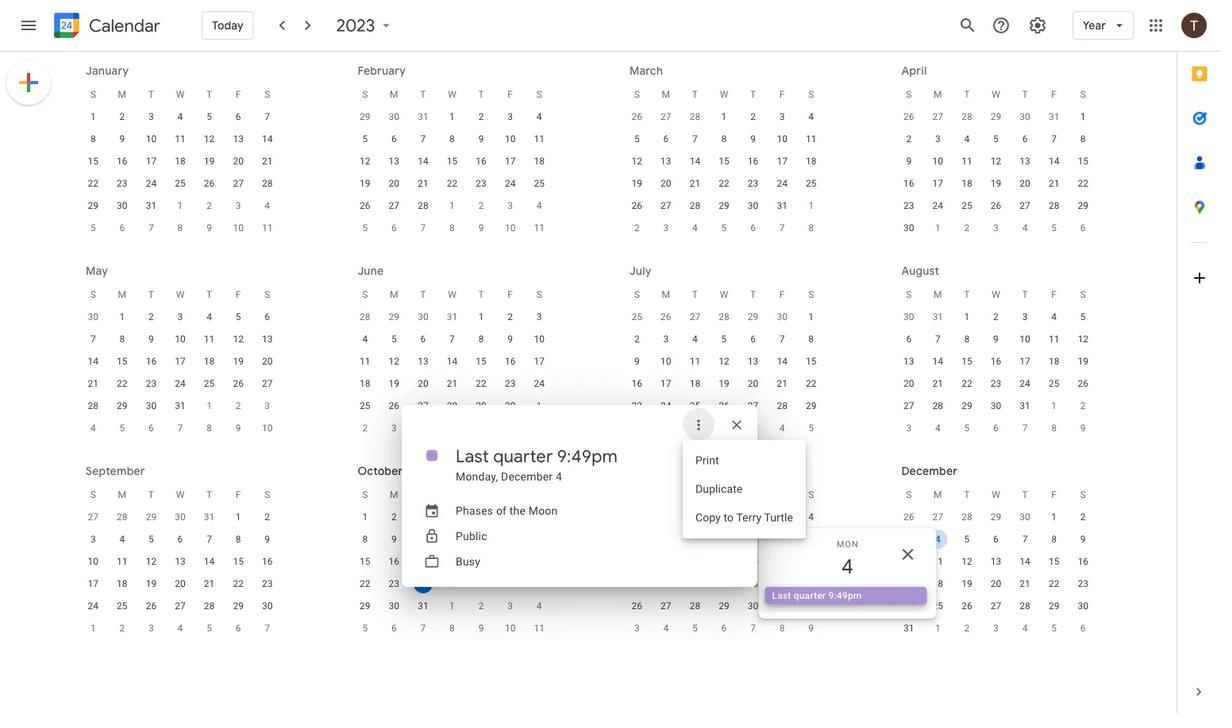 Task type: describe. For each thing, give the bounding box(es) containing it.
22 inside august "grid"
[[962, 378, 973, 389]]

14 for 14 'element' within the july grid
[[777, 356, 788, 367]]

12 element down may 29 element
[[385, 352, 404, 371]]

16 inside march grid
[[748, 156, 759, 167]]

may
[[86, 264, 108, 278]]

august 27 element
[[84, 508, 103, 527]]

17 element down 3 element
[[900, 574, 919, 593]]

november 26 element
[[900, 508, 919, 527]]

28 inside january grid
[[262, 178, 273, 189]]

4 link
[[832, 551, 864, 582]]

30 for '30' element above september 6 element
[[991, 400, 1002, 412]]

december inside last quarter 9:49pm monday, december 4
[[501, 470, 553, 483]]

14 element inside may grid
[[84, 352, 103, 371]]

25 inside october grid
[[447, 578, 458, 589]]

30 for 'july 30' element
[[904, 311, 915, 323]]

13 element down 'july 30' element
[[900, 352, 919, 371]]

24 inside february grid
[[505, 178, 516, 189]]

november 4 element
[[530, 597, 549, 616]]

13 for 13 element on top of february 3 element
[[233, 133, 244, 145]]

26 element up march 5 element
[[356, 196, 375, 215]]

5 inside "element"
[[207, 623, 212, 634]]

1 right june 30 element
[[809, 311, 814, 323]]

november 7 element
[[414, 619, 433, 638]]

june 28 element
[[715, 307, 734, 327]]

21 element down may 31 element
[[443, 374, 462, 393]]

15 element inside december grid
[[1045, 552, 1064, 571]]

3 inside row
[[994, 623, 999, 634]]

11 inside november grid
[[806, 534, 817, 545]]

turtle
[[765, 511, 794, 524]]

28 right march 27 element at the top of page
[[962, 111, 973, 122]]

row containing 11
[[351, 350, 554, 373]]

23 element up march 2 element
[[472, 174, 491, 193]]

28 element up january 4 element
[[1016, 597, 1035, 616]]

september 2 element
[[1074, 396, 1093, 415]]

12 element down june 28 "element"
[[715, 352, 734, 371]]

11 inside december grid
[[933, 556, 944, 567]]

18 element up 'april 1' element at right top
[[802, 152, 821, 171]]

10 element inside december grid
[[900, 552, 919, 571]]

13 for 13 element below june 29 element at the top right
[[748, 356, 759, 367]]

duplicate
[[696, 483, 743, 496]]

28 element up march 7 element
[[414, 196, 433, 215]]

public
[[456, 529, 488, 543]]

7 inside april grid
[[1052, 133, 1057, 145]]

f for april
[[1052, 89, 1057, 100]]

19 for 19 element over june 2 "element"
[[233, 356, 244, 367]]

september 8 element
[[1045, 419, 1064, 438]]

june 25 element
[[628, 307, 647, 327]]

28 up october 5 "element"
[[204, 601, 215, 612]]

row containing 13
[[895, 350, 1098, 373]]

1 right april 30 element
[[120, 311, 125, 323]]

24 element down 3 element
[[900, 597, 919, 616]]

february 8 element
[[171, 218, 190, 238]]

january 5 element
[[1045, 619, 1064, 638]]

8 inside april 8 element
[[809, 222, 814, 234]]

6 inside november grid
[[722, 623, 727, 634]]

row group for november
[[623, 506, 826, 640]]

25 element inside july grid
[[686, 396, 705, 415]]

8 inside june 8 element
[[207, 423, 212, 434]]

october 30 element
[[657, 508, 676, 527]]

august 1 element
[[686, 419, 705, 438]]

13 for 13 element below 'july 30' element
[[904, 356, 915, 367]]

14 for 14 'element' in the may grid
[[88, 356, 99, 367]]

25 inside august "grid"
[[1049, 378, 1060, 389]]

september 6 element
[[987, 419, 1006, 438]]

11 element down june 27 element
[[686, 352, 705, 371]]

june 3 element
[[258, 396, 277, 415]]

16 inside october grid
[[389, 556, 400, 567]]

year
[[1083, 18, 1107, 33]]

november 9 element
[[472, 619, 491, 638]]

september 7 element
[[1016, 419, 1035, 438]]

23 inside october grid
[[389, 578, 400, 589]]

26 element up october 3 element on the bottom left
[[142, 597, 161, 616]]

28 up the monday,
[[447, 400, 458, 412]]

25 element up february 1 element
[[171, 174, 190, 193]]

march 28 element
[[958, 107, 977, 126]]

october 3 element
[[142, 619, 161, 638]]

13 element down june 29 element at the top right
[[744, 352, 763, 371]]

june grid
[[351, 284, 554, 439]]

28 inside 'element'
[[360, 311, 371, 323]]

w for march
[[720, 89, 729, 100]]

november grid
[[623, 484, 826, 640]]

19 for 19 element above august 2 element
[[719, 378, 730, 389]]

29 for the march 29 element on the top of page
[[991, 111, 1002, 122]]

2 right "january 31" element
[[479, 111, 484, 122]]

last quarter 9:49pm monday, december 4
[[456, 445, 618, 483]]

row containing 21
[[79, 373, 282, 395]]

february 26 element
[[628, 107, 647, 126]]

20 element up april 3 element
[[657, 174, 676, 193]]

31 up september 7 element
[[1020, 400, 1031, 412]]

friday column header
[[496, 484, 525, 506]]

20 inside march grid
[[661, 178, 672, 189]]

30 for '30' element over december 7 element
[[748, 601, 759, 612]]

18 for 18 element over the october 2 element
[[117, 578, 128, 589]]

23 element up january 6 element
[[1074, 574, 1093, 593]]

23 element up last quarter 9:49pm heading
[[501, 374, 520, 393]]

june 26 element
[[657, 307, 676, 327]]

february 4 element
[[258, 196, 277, 215]]

may 3 element
[[987, 218, 1006, 238]]

2 inside november 2 element
[[479, 601, 484, 612]]

18 element up the october 2 element
[[113, 574, 132, 593]]

4 inside last quarter 9:49pm monday, december 4
[[556, 470, 562, 483]]

november 6 element
[[385, 619, 404, 638]]

26 element up september 2 element
[[1074, 374, 1093, 393]]

19 for 19 element below public
[[476, 556, 487, 567]]

25 inside april grid
[[962, 200, 973, 211]]

22 inside may grid
[[117, 378, 128, 389]]

f for march
[[780, 89, 785, 100]]

10 element inside september grid
[[84, 552, 103, 571]]

april
[[902, 64, 927, 78]]

8 inside june grid
[[479, 334, 484, 345]]

wednesday column header
[[438, 484, 467, 506]]

march 29 element
[[987, 107, 1006, 126]]

18 element up last quarter 9:49pm
[[802, 552, 821, 571]]

26 left the february 27 element
[[632, 111, 643, 122]]

23 element up april 6 element
[[744, 174, 763, 193]]

march 5 element
[[356, 218, 375, 238]]

13 element down the february 27 element
[[657, 152, 676, 171]]

23 element up august
[[900, 196, 919, 215]]

13 element down the january 30 element
[[385, 152, 404, 171]]

22 inside march grid
[[719, 178, 730, 189]]

terry
[[737, 511, 762, 524]]

25 element inside may grid
[[200, 374, 219, 393]]

29 for 29 "element" above january 5 element
[[1049, 601, 1060, 612]]

21 element up april 4 element
[[686, 174, 705, 193]]

19 for 19 element above the may 3 'element' at the right top of page
[[991, 178, 1002, 189]]

1 inside january 1 element
[[936, 623, 941, 634]]

29 for 29 "element" above december 6 element
[[719, 601, 730, 612]]

17 element up october 1 element
[[84, 574, 103, 593]]

february 28 element
[[686, 107, 705, 126]]

28 element up april 4 element
[[686, 196, 705, 215]]

11 element up 'april 1' element at right top
[[802, 129, 821, 149]]

october 5 element
[[200, 619, 219, 638]]

march 7 element
[[414, 218, 433, 238]]

15 element inside february grid
[[443, 152, 462, 171]]

30 element up december 7 element
[[744, 597, 763, 616]]

14 for 14 'element' within the august "grid"
[[933, 356, 944, 367]]

19 element up february 2 'element'
[[200, 152, 219, 171]]

march 10 element
[[501, 218, 520, 238]]

november 5 element
[[356, 619, 375, 638]]

20 element up february 3 element
[[229, 152, 248, 171]]

june 9 element
[[229, 419, 248, 438]]

23 inside may grid
[[146, 378, 157, 389]]

june 5 element
[[113, 419, 132, 438]]

f for december
[[1052, 489, 1057, 500]]

november 11 element
[[530, 619, 549, 638]]

january 2 element
[[958, 619, 977, 638]]

row group for september
[[79, 506, 282, 640]]

24, today element
[[414, 574, 433, 593]]

24 element up september 7 element
[[1016, 374, 1035, 393]]

25 inside december grid
[[933, 601, 944, 612]]

row group for march
[[623, 106, 826, 239]]

27 inside october grid
[[505, 578, 516, 589]]

18 for 18 element over 'april 1' element at right top
[[806, 156, 817, 167]]

20 element down 6 element
[[657, 574, 676, 593]]

13 element down march 30 element
[[1016, 152, 1035, 171]]

28 element up february 4 'element' on the top of the page
[[258, 174, 277, 193]]

18 for 18 element on top of last quarter 9:49pm
[[806, 556, 817, 567]]

29 element up september 5 element
[[958, 396, 977, 415]]

29 for 29 "element" above the april 5 element
[[719, 200, 730, 211]]

16 inside may grid
[[146, 356, 157, 367]]

11 inside may grid
[[204, 334, 215, 345]]

13 for 13 element above june 3 element
[[262, 334, 273, 345]]

30 for '30' element on top of the october 7 element
[[262, 601, 273, 612]]

w for august
[[992, 289, 1001, 300]]

august 3 element
[[744, 419, 763, 438]]

14 for 14 'element' in december grid
[[1020, 556, 1031, 567]]

m for october
[[390, 489, 398, 500]]

14 for 14 'element' in the april grid
[[1049, 156, 1060, 167]]

29 for 'august 29' element
[[146, 512, 157, 523]]

june 4 element
[[84, 419, 103, 438]]

1 inside november 1 element
[[450, 601, 455, 612]]

1 horizontal spatial december
[[902, 464, 958, 478]]

28 element up june 4 element
[[84, 396, 103, 415]]

17 element down june 26 element
[[657, 374, 676, 393]]

2 right april 30 element
[[149, 311, 154, 323]]

30 for june 30 element
[[777, 311, 788, 323]]

15 inside august "grid"
[[962, 356, 973, 367]]

20 element up may 4 element
[[1016, 174, 1035, 193]]

21 element up august 4 element
[[773, 374, 792, 393]]

26 element up june 2 "element"
[[229, 374, 248, 393]]

26 inside january grid
[[204, 178, 215, 189]]

19 for 19 element on top of october 3 element on the bottom left
[[146, 578, 157, 589]]

17 inside november grid
[[777, 556, 788, 567]]

april 3 element
[[657, 218, 676, 238]]

2 down october
[[392, 512, 397, 523]]

february 1 element
[[171, 196, 190, 215]]

15 element inside october grid
[[356, 552, 375, 571]]

june 1 element
[[200, 396, 219, 415]]

november 29 element
[[987, 508, 1006, 527]]

last for last quarter 9:49pm monday, december 4
[[456, 445, 489, 467]]

17 inside september grid
[[88, 578, 99, 589]]

22 inside april grid
[[1078, 178, 1089, 189]]

30 element up june 6 element
[[142, 396, 161, 415]]

27 inside row
[[262, 378, 273, 389]]

cell for 16
[[652, 551, 681, 573]]

saturday column header
[[525, 484, 554, 506]]

24 element up march 3 element
[[501, 174, 520, 193]]

last quarter 9:49pm heading
[[456, 445, 618, 467]]

f for september
[[236, 489, 241, 500]]

31 element up june 7 element
[[171, 396, 190, 415]]

last for last quarter 9:49pm
[[773, 590, 792, 601]]

january 6 element
[[1074, 619, 1093, 638]]

copy
[[696, 511, 721, 524]]

september 1 element
[[1045, 396, 1064, 415]]

14 for 14 'element' within the february grid
[[418, 156, 429, 167]]

april grid
[[895, 83, 1098, 239]]

30 for may 30 element
[[418, 311, 429, 323]]

17 inside february grid
[[505, 156, 516, 167]]

may 6 element
[[1074, 218, 1093, 238]]

busy
[[456, 555, 481, 568]]

w for april
[[992, 89, 1001, 100]]

28 up april 4 element
[[690, 200, 701, 211]]

thursday column header inside november grid
[[739, 484, 768, 506]]

row group for may
[[79, 306, 282, 439]]

28 right november 27 element
[[962, 512, 973, 523]]

2 inside january 2 element
[[965, 623, 970, 634]]

cell for 3
[[652, 417, 681, 439]]

august 31 element
[[200, 508, 219, 527]]

1 inside the march 1 element
[[450, 200, 455, 211]]

january 29 element
[[356, 107, 375, 126]]

20 element down may 30 element
[[414, 374, 433, 393]]

29 element up february 5 element
[[84, 196, 103, 215]]

25 inside june grid
[[360, 400, 371, 412]]

september 4 element
[[929, 419, 948, 438]]

24 element up july 1 element
[[530, 374, 549, 393]]

29 for 29 "element" above june 5 element on the bottom of the page
[[117, 400, 128, 412]]

june 27 element
[[686, 307, 705, 327]]

15 inside july grid
[[806, 356, 817, 367]]

21 inside june grid
[[447, 378, 458, 389]]

24 inside april grid
[[933, 200, 944, 211]]

april 30 element
[[84, 307, 103, 327]]

11 element left mon
[[802, 530, 821, 549]]

18 for 18 element on top of september 1 "element"
[[1049, 356, 1060, 367]]

19 element up the may 3 'element' at the right top of page
[[987, 174, 1006, 193]]

calendar
[[89, 15, 160, 37]]

row containing 14
[[79, 350, 282, 373]]

menu containing print
[[683, 440, 806, 539]]

22 inside december grid
[[1049, 578, 1060, 589]]

11 element inside april grid
[[958, 152, 977, 171]]

31 inside "january 31" element
[[418, 111, 429, 122]]

25 up august 1 element
[[690, 400, 701, 412]]

w for january
[[176, 89, 185, 100]]

w for december
[[992, 489, 1001, 500]]

29 for 29 "element" above february 5 element
[[88, 200, 99, 211]]

today button
[[202, 6, 254, 44]]

20 element up october 4 element
[[171, 574, 190, 593]]

5 inside row
[[1052, 623, 1057, 634]]

24 inside november grid
[[777, 578, 788, 589]]

21 element up june 4 element
[[84, 374, 103, 393]]

12 element down 'august 29' element
[[142, 552, 161, 571]]

15 element inside june grid
[[472, 352, 491, 371]]

w for september
[[176, 489, 185, 500]]

29 for november 29 element
[[991, 512, 1002, 523]]

november 27 element
[[929, 508, 948, 527]]

1 inside june 1 element
[[207, 400, 212, 412]]

4 cell
[[924, 528, 953, 551]]

25 element inside september grid
[[113, 597, 132, 616]]

1 inside february 1 element
[[178, 200, 183, 211]]

row group for july
[[623, 306, 826, 439]]

14 element inside july grid
[[773, 352, 792, 371]]

row group for january
[[79, 106, 282, 239]]

29 element up may 6 element at the top of page
[[1074, 196, 1093, 215]]

december grid
[[895, 484, 1098, 640]]

15 inside may grid
[[117, 356, 128, 367]]

print
[[696, 454, 720, 467]]

19 element up june 2 "element"
[[229, 352, 248, 371]]

29 for 29 "element" to the left of july 1 element
[[476, 400, 487, 412]]

8 inside july grid
[[809, 334, 814, 345]]

26 element up july 3 element
[[385, 396, 404, 415]]

14 element inside january grid
[[258, 129, 277, 149]]

20 element up "march 6" element
[[385, 174, 404, 193]]

20 element up "january 3" element
[[987, 574, 1006, 593]]

23 inside april grid
[[904, 200, 915, 211]]

26 element up the may 3 'element' at the right top of page
[[987, 196, 1006, 215]]

march
[[630, 64, 664, 78]]

17 element up "february 7" element
[[142, 152, 161, 171]]

2 inside april 2 "element"
[[635, 222, 640, 234]]

15 element inside april grid
[[1074, 152, 1093, 171]]

december 2 element
[[802, 597, 821, 616]]

today
[[212, 18, 244, 33]]

29 for 29 "element" over may 6 element at the top of page
[[1078, 200, 1089, 211]]

1 right the march 31 element
[[1081, 111, 1086, 122]]

31 inside january grid
[[146, 200, 157, 211]]

18 element up july 2 element
[[356, 374, 375, 393]]

12 inside september grid
[[146, 556, 157, 567]]

february 6 element
[[113, 218, 132, 238]]

11 inside july grid
[[690, 356, 701, 367]]

25 inside november grid
[[806, 578, 817, 589]]

2 inside december 2 element
[[809, 601, 814, 612]]

august 2 element
[[715, 419, 734, 438]]

13 for 13 element below the february 27 element
[[661, 156, 672, 167]]

18 for 18 element underneath public
[[447, 556, 458, 567]]

26 up january 2 element
[[962, 601, 973, 612]]

14 for 14 'element' within march grid
[[690, 156, 701, 167]]

19 element up march 5 element
[[356, 174, 375, 193]]

november 8 element
[[443, 619, 462, 638]]

26 right june 25 element
[[661, 311, 672, 323]]

29 element up june 5 element on the bottom of the page
[[113, 396, 132, 415]]

17 element up june 7 element
[[171, 352, 190, 371]]

november 3 element
[[501, 597, 520, 616]]

12 inside april grid
[[991, 156, 1002, 167]]

16 inside january grid
[[117, 156, 128, 167]]

february 11 element
[[258, 218, 277, 238]]

w for february
[[448, 89, 457, 100]]

28 element up december 5 element
[[686, 597, 705, 616]]

march 9 element
[[472, 218, 491, 238]]

march grid
[[623, 83, 826, 239]]

support image
[[992, 16, 1011, 35]]

31 element up "february 7" element
[[142, 196, 161, 215]]

28 element up august 4 element
[[773, 396, 792, 415]]

march 30 element
[[1016, 107, 1035, 126]]

29 for 29 "element" above august 5 element
[[806, 400, 817, 412]]

19 for 19 element over january 2 element
[[962, 578, 973, 589]]

20 element up june 3 element
[[258, 352, 277, 371]]

17 element up march 3 element
[[501, 152, 520, 171]]

23 element up september 6 element
[[987, 374, 1006, 393]]

2 right august 31 element
[[265, 512, 270, 523]]

m for april
[[934, 89, 943, 100]]

29 for 29 "element" above november 5 element on the left of the page
[[360, 601, 371, 612]]

18 element up march 4 element
[[530, 152, 549, 171]]

1 inside july 1 element
[[537, 400, 542, 412]]

january 4 element
[[1016, 619, 1035, 638]]

october
[[358, 464, 403, 478]]

24 cell
[[409, 573, 438, 595]]

28 right august 27 element
[[117, 512, 128, 523]]

21 inside july grid
[[777, 378, 788, 389]]

august grid
[[895, 284, 1098, 439]]

26 inside september grid
[[146, 601, 157, 612]]

23 element up the october 7 element
[[258, 574, 277, 593]]

20 element up september 3 element
[[900, 374, 919, 393]]

23 inside march grid
[[748, 178, 759, 189]]

12 element up june 2 "element"
[[229, 330, 248, 349]]



Task type: locate. For each thing, give the bounding box(es) containing it.
phases
[[456, 504, 494, 517]]

1 inside october 1 element
[[90, 623, 96, 634]]

27
[[661, 111, 672, 122], [933, 111, 944, 122], [233, 178, 244, 189], [389, 200, 400, 211], [661, 200, 672, 211], [1020, 200, 1031, 211], [690, 311, 701, 323], [262, 378, 273, 389], [418, 400, 429, 412], [748, 400, 759, 412], [904, 400, 915, 412], [88, 512, 99, 523], [933, 512, 944, 523], [505, 578, 516, 589], [175, 601, 186, 612], [661, 601, 672, 612], [991, 601, 1002, 612]]

20 inside april grid
[[1020, 178, 1031, 189]]

11 inside august "grid"
[[1049, 334, 1060, 345]]

20 up april 3 element
[[661, 178, 672, 189]]

12 element down the march 29 element on the top of page
[[987, 152, 1006, 171]]

25 element up 'april 1' element at right top
[[802, 174, 821, 193]]

8 inside february 8 "element"
[[178, 222, 183, 234]]

december down september 4 element
[[902, 464, 958, 478]]

row group for february
[[351, 106, 554, 239]]

quarter right december 1 element
[[794, 590, 826, 601]]

w for june
[[448, 289, 457, 300]]

29 for 29 "element" on top of "october 6" element
[[233, 601, 244, 612]]

26 element
[[200, 174, 219, 193], [356, 196, 375, 215], [628, 196, 647, 215], [987, 196, 1006, 215], [229, 374, 248, 393], [1074, 374, 1093, 393], [385, 396, 404, 415], [715, 396, 734, 415], [472, 574, 491, 593], [142, 597, 161, 616], [628, 597, 647, 616], [958, 597, 977, 616]]

28 inside february grid
[[418, 200, 429, 211]]

june 8 element
[[200, 419, 219, 438]]

row group for june
[[351, 306, 554, 439]]

29 inside october grid
[[360, 601, 371, 612]]

13 element up february 3 element
[[229, 129, 248, 149]]

w inside february grid
[[448, 89, 457, 100]]

copy to terry turtle
[[696, 511, 794, 524]]

october 4 element
[[171, 619, 190, 638]]

19 inside january grid
[[204, 156, 215, 167]]

july 30 element
[[900, 307, 919, 327]]

f inside march grid
[[780, 89, 785, 100]]

august 5 element
[[802, 419, 821, 438]]

20 inside june grid
[[418, 378, 429, 389]]

f for july
[[780, 289, 785, 300]]

m for september
[[118, 489, 126, 500]]

0 horizontal spatial 9:49pm
[[557, 445, 618, 467]]

19 element up january 2 element
[[958, 574, 977, 593]]

1 horizontal spatial 9:49pm
[[829, 590, 862, 601]]

13 for 13 element under august 30 element
[[175, 556, 186, 567]]

0 horizontal spatial thursday column header
[[467, 484, 496, 506]]

25 element inside december grid
[[929, 597, 948, 616]]

9 inside march grid
[[751, 133, 756, 145]]

march 11 element
[[530, 218, 549, 238]]

17 element up may 1 'element'
[[929, 174, 948, 193]]

14 element down april 30 element
[[84, 352, 103, 371]]

f inside may grid
[[236, 289, 241, 300]]

17 inside october grid
[[418, 556, 429, 567]]

row group containing 25
[[623, 306, 826, 439]]

august 28 element
[[113, 508, 132, 527]]

november 2 element
[[472, 597, 491, 616]]

13
[[233, 133, 244, 145], [389, 156, 400, 167], [661, 156, 672, 167], [1020, 156, 1031, 167], [262, 334, 273, 345], [418, 356, 429, 367], [748, 356, 759, 367], [904, 356, 915, 367], [175, 556, 186, 567], [991, 556, 1002, 567]]

1 thursday column header from the left
[[467, 484, 496, 506]]

12 inside june grid
[[389, 356, 400, 367]]

19
[[204, 156, 215, 167], [360, 178, 371, 189], [632, 178, 643, 189], [991, 178, 1002, 189], [233, 356, 244, 367], [1078, 356, 1089, 367], [389, 378, 400, 389], [719, 378, 730, 389], [476, 556, 487, 567], [146, 578, 157, 589], [632, 578, 643, 589], [962, 578, 973, 589]]

w inside november grid
[[720, 489, 729, 500]]

july 31 element
[[929, 307, 948, 327]]

30 for the november 30 element
[[1020, 512, 1031, 523]]

the
[[510, 504, 526, 517]]

april 2 element
[[628, 218, 647, 238]]

13 for 13 element underneath the january 30 element
[[389, 156, 400, 167]]

f for june
[[508, 289, 513, 300]]

9:49pm inside button
[[829, 590, 862, 601]]

25 element up august 1 element
[[686, 396, 705, 415]]

february
[[358, 64, 406, 78]]

11 down february 4 'element' on the top of the page
[[262, 222, 273, 234]]

26 up february 2 'element'
[[204, 178, 215, 189]]

23 up last quarter 9:49pm heading
[[505, 378, 516, 389]]

28 inside october grid
[[534, 578, 545, 589]]

m for december
[[934, 489, 943, 500]]

9:49pm for last quarter 9:49pm monday, december 4
[[557, 445, 618, 467]]

9:49pm
[[557, 445, 618, 467], [829, 590, 862, 601]]

2 right may 31 element
[[508, 311, 513, 323]]

28
[[690, 111, 701, 122], [962, 111, 973, 122], [262, 178, 273, 189], [418, 200, 429, 211], [690, 200, 701, 211], [1049, 200, 1060, 211], [360, 311, 371, 323], [719, 311, 730, 323], [88, 400, 99, 412], [447, 400, 458, 412], [777, 400, 788, 412], [933, 400, 944, 412], [117, 512, 128, 523], [962, 512, 973, 523], [534, 578, 545, 589], [204, 601, 215, 612], [690, 601, 701, 612], [1020, 601, 1031, 612]]

1 vertical spatial last
[[773, 590, 792, 601]]

10 inside june grid
[[534, 334, 545, 345]]

11 element
[[171, 129, 190, 149], [530, 129, 549, 149], [802, 129, 821, 149], [958, 152, 977, 171], [200, 330, 219, 349], [1045, 330, 1064, 349], [356, 352, 375, 371], [686, 352, 705, 371], [443, 530, 462, 549], [802, 530, 821, 549], [113, 552, 132, 571], [929, 552, 948, 571]]

28 right the february 27 element
[[690, 111, 701, 122]]

june 6 element
[[142, 419, 161, 438]]

may 31 element
[[443, 307, 462, 327]]

m for january
[[118, 89, 126, 100]]

settings menu image
[[1029, 16, 1048, 35]]

october 2 element
[[113, 619, 132, 638]]

25
[[175, 178, 186, 189], [534, 178, 545, 189], [806, 178, 817, 189], [962, 200, 973, 211], [632, 311, 643, 323], [204, 378, 215, 389], [1049, 378, 1060, 389], [360, 400, 371, 412], [690, 400, 701, 412], [447, 578, 458, 589], [806, 578, 817, 589], [117, 601, 128, 612], [933, 601, 944, 612]]

11 element down august 28 element
[[113, 552, 132, 571]]

f for january
[[236, 89, 241, 100]]

of
[[496, 504, 507, 517]]

23 inside september grid
[[262, 578, 273, 589]]

20 element
[[229, 152, 248, 171], [385, 174, 404, 193], [657, 174, 676, 193], [1016, 174, 1035, 193], [258, 352, 277, 371], [414, 374, 433, 393], [744, 374, 763, 393], [900, 374, 919, 393], [171, 574, 190, 593], [657, 574, 676, 593], [987, 574, 1006, 593]]

november 28 element
[[958, 508, 977, 527]]

4
[[178, 111, 183, 122], [537, 111, 542, 122], [809, 111, 814, 122], [965, 133, 970, 145], [265, 200, 270, 211], [537, 200, 542, 211], [693, 222, 698, 234], [1023, 222, 1028, 234], [207, 311, 212, 323], [1052, 311, 1057, 323], [363, 334, 368, 345], [693, 334, 698, 345], [90, 423, 96, 434], [780, 423, 785, 434], [936, 423, 941, 434], [556, 470, 562, 483], [450, 512, 455, 523], [809, 512, 814, 523], [120, 534, 125, 545], [936, 534, 941, 545], [841, 553, 853, 580], [537, 601, 542, 612], [178, 623, 183, 634], [664, 623, 669, 634], [1023, 623, 1028, 634]]

14 inside may grid
[[88, 356, 99, 367]]

january 1 element
[[929, 619, 948, 638]]

30 element
[[113, 196, 132, 215], [744, 196, 763, 215], [900, 218, 919, 238], [142, 396, 161, 415], [501, 396, 520, 415], [987, 396, 1006, 415], [258, 597, 277, 616], [385, 597, 404, 616], [744, 597, 763, 616], [1074, 597, 1093, 616]]

m inside february grid
[[390, 89, 398, 100]]

27 inside january grid
[[233, 178, 244, 189]]

16 element
[[113, 152, 132, 171], [472, 152, 491, 171], [744, 152, 763, 171], [900, 174, 919, 193], [142, 352, 161, 371], [501, 352, 520, 371], [987, 352, 1006, 371], [628, 374, 647, 393], [258, 552, 277, 571], [385, 552, 404, 571], [744, 552, 763, 571], [1074, 552, 1093, 571]]

f for august
[[1052, 289, 1057, 300]]

march 4 element
[[530, 196, 549, 215]]

row
[[79, 83, 282, 106], [351, 83, 554, 106], [623, 83, 826, 106], [895, 83, 1098, 106], [79, 106, 282, 128], [351, 106, 554, 128], [623, 106, 826, 128], [895, 106, 1098, 128], [79, 128, 282, 150], [351, 128, 554, 150], [623, 128, 826, 150], [895, 128, 1098, 150], [79, 150, 282, 172], [351, 150, 554, 172], [623, 150, 826, 172], [895, 150, 1098, 172], [79, 172, 282, 195], [351, 172, 554, 195], [623, 172, 826, 195], [895, 172, 1098, 195], [79, 195, 282, 217], [351, 195, 554, 217], [623, 195, 826, 217], [895, 195, 1098, 217], [79, 217, 282, 239], [351, 217, 554, 239], [623, 217, 826, 239], [895, 217, 1098, 239], [79, 284, 282, 306], [351, 284, 554, 306], [623, 284, 826, 306], [895, 284, 1098, 306], [79, 306, 282, 328], [351, 306, 554, 328], [623, 306, 826, 328], [895, 306, 1098, 328], [79, 328, 282, 350], [351, 328, 554, 350], [623, 328, 826, 350], [895, 328, 1098, 350], [79, 350, 282, 373], [351, 350, 554, 373], [623, 350, 826, 373], [895, 350, 1098, 373], [79, 373, 282, 395], [351, 373, 554, 395], [623, 373, 826, 395], [895, 373, 1098, 395], [79, 395, 282, 417], [351, 395, 554, 417], [623, 395, 826, 417], [895, 395, 1098, 417], [79, 417, 282, 439], [351, 417, 554, 439], [623, 417, 826, 439], [895, 417, 1098, 439], [79, 484, 282, 506], [351, 484, 554, 506], [623, 484, 826, 506], [895, 484, 1098, 506], [79, 506, 282, 528], [351, 506, 554, 528], [623, 506, 826, 528], [895, 506, 1098, 528], [79, 528, 282, 551], [351, 528, 554, 551], [623, 528, 826, 551], [895, 528, 1098, 551], [79, 551, 282, 573], [351, 551, 554, 573], [623, 551, 826, 573], [895, 551, 1098, 573], [79, 573, 282, 595], [351, 573, 554, 595], [623, 573, 826, 595], [895, 573, 1098, 595], [79, 595, 282, 617], [351, 595, 554, 617], [623, 595, 826, 617], [895, 595, 1098, 617], [79, 617, 282, 640], [351, 617, 554, 640], [623, 617, 826, 640], [895, 617, 1098, 640]]

21 inside february grid
[[418, 178, 429, 189]]

may 2 element
[[958, 218, 977, 238]]

11
[[175, 133, 186, 145], [534, 133, 545, 145], [806, 133, 817, 145], [962, 156, 973, 167], [262, 222, 273, 234], [534, 222, 545, 234], [204, 334, 215, 345], [1049, 334, 1060, 345], [360, 356, 371, 367], [690, 356, 701, 367], [447, 534, 458, 545], [806, 534, 817, 545], [117, 556, 128, 567], [933, 556, 944, 567], [534, 623, 545, 634]]

monday,
[[456, 470, 498, 483]]

31
[[418, 111, 429, 122], [1049, 111, 1060, 122], [146, 200, 157, 211], [777, 200, 788, 211], [447, 311, 458, 323], [933, 311, 944, 323], [175, 400, 186, 412], [1020, 400, 1031, 412], [204, 512, 215, 523], [690, 512, 701, 523], [418, 601, 429, 612], [904, 623, 915, 634]]

tuesday column header
[[409, 484, 438, 506]]

1
[[90, 111, 96, 122], [450, 111, 455, 122], [722, 111, 727, 122], [1081, 111, 1086, 122], [178, 200, 183, 211], [450, 200, 455, 211], [809, 200, 814, 211], [936, 222, 941, 234], [120, 311, 125, 323], [479, 311, 484, 323], [809, 311, 814, 323], [965, 311, 970, 323], [207, 400, 212, 412], [537, 400, 542, 412], [1052, 400, 1057, 412], [693, 423, 698, 434], [236, 512, 241, 523], [363, 512, 368, 523], [722, 512, 727, 523], [1052, 512, 1057, 523], [450, 601, 455, 612], [780, 601, 785, 612], [90, 623, 96, 634], [936, 623, 941, 634]]

m inside row
[[662, 489, 671, 500]]

26 up october 3 element on the bottom left
[[146, 601, 157, 612]]

12 inside august "grid"
[[1078, 334, 1089, 345]]

23 up march 2 element
[[476, 178, 487, 189]]

22 element inside november grid
[[715, 574, 734, 593]]

30 up september 6 element
[[991, 400, 1002, 412]]

september
[[86, 464, 145, 478]]

march 1 element
[[443, 196, 462, 215]]

30 for '30' element above april 6 element
[[748, 200, 759, 211]]

september 5 element
[[958, 419, 977, 438]]

m for june
[[390, 289, 398, 300]]

march 2 element
[[472, 196, 491, 215]]

20 inside january grid
[[233, 156, 244, 167]]

18 inside december grid
[[933, 578, 944, 589]]

m
[[118, 89, 126, 100], [390, 89, 398, 100], [662, 89, 671, 100], [934, 89, 943, 100], [118, 289, 126, 300], [390, 289, 398, 300], [662, 289, 671, 300], [934, 289, 943, 300], [118, 489, 126, 500], [390, 489, 398, 500], [662, 489, 671, 500], [934, 489, 943, 500]]

19 for 19 element above april 2 "element"
[[632, 178, 643, 189]]

calendar heading
[[86, 15, 160, 37]]

29 for the january 29 element
[[360, 111, 371, 122]]

f inside december grid
[[1052, 489, 1057, 500]]

december 1 element
[[773, 597, 792, 616]]

27 inside june grid
[[418, 400, 429, 412]]

7 inside july grid
[[780, 334, 785, 345]]

20
[[233, 156, 244, 167], [389, 178, 400, 189], [661, 178, 672, 189], [1020, 178, 1031, 189], [262, 356, 273, 367], [418, 378, 429, 389], [748, 378, 759, 389], [904, 378, 915, 389], [175, 578, 186, 589], [661, 578, 672, 589], [991, 578, 1002, 589]]

april 7 element
[[773, 218, 792, 238]]

2 right to
[[751, 512, 756, 523]]

30 for april 30 element
[[88, 311, 99, 323]]

october 7 element
[[258, 619, 277, 638]]

may 5 element
[[1045, 218, 1064, 238]]

12 element down november 28 element
[[958, 552, 977, 571]]

26 up december 3 element
[[632, 601, 643, 612]]

17 up may 1 'element'
[[933, 178, 944, 189]]

row containing m
[[623, 484, 826, 506]]

february grid
[[351, 83, 554, 239]]

14
[[262, 133, 273, 145], [418, 156, 429, 167], [690, 156, 701, 167], [1049, 156, 1060, 167], [88, 356, 99, 367], [447, 356, 458, 367], [777, 356, 788, 367], [933, 356, 944, 367], [204, 556, 215, 567], [1020, 556, 1031, 567]]

november 30 element
[[1016, 508, 1035, 527]]

28 up march 7 element
[[418, 200, 429, 211]]

30 for march 30 element
[[1020, 111, 1031, 122]]

may grid
[[79, 284, 282, 439]]

18
[[175, 156, 186, 167], [534, 156, 545, 167], [806, 156, 817, 167], [962, 178, 973, 189], [204, 356, 215, 367], [1049, 356, 1060, 367], [360, 378, 371, 389], [690, 378, 701, 389], [447, 556, 458, 567], [806, 556, 817, 567], [117, 578, 128, 589], [933, 578, 944, 589]]

f inside april grid
[[1052, 89, 1057, 100]]

june 2 element
[[229, 396, 248, 415]]

4 inside cell
[[936, 534, 941, 545]]

0 vertical spatial quarter
[[494, 445, 553, 467]]

main drawer image
[[19, 16, 38, 35]]

17
[[146, 156, 157, 167], [505, 156, 516, 167], [777, 156, 788, 167], [933, 178, 944, 189], [175, 356, 186, 367], [534, 356, 545, 367], [1020, 356, 1031, 367], [661, 378, 672, 389], [418, 556, 429, 567], [777, 556, 788, 567], [88, 578, 99, 589], [904, 578, 915, 589]]

18 element down public
[[443, 552, 462, 571]]

cell
[[652, 417, 681, 439], [652, 551, 681, 573], [710, 551, 739, 573]]

row group containing 29
[[351, 106, 554, 239]]

30 for the january 30 element
[[389, 111, 400, 122]]

m inside october grid
[[390, 489, 398, 500]]

w for july
[[720, 289, 729, 300]]

11 down november 4 'element'
[[534, 623, 545, 634]]

9
[[120, 133, 125, 145], [479, 133, 484, 145], [751, 133, 756, 145], [907, 156, 912, 167], [207, 222, 212, 234], [479, 222, 484, 234], [149, 334, 154, 345], [508, 334, 513, 345], [994, 334, 999, 345], [635, 356, 640, 367], [236, 423, 241, 434], [1081, 423, 1086, 434], [265, 534, 270, 545], [392, 534, 397, 545], [751, 534, 756, 545], [1081, 534, 1086, 545], [479, 623, 484, 634], [809, 623, 814, 634]]

14 for 14 'element' within the june grid
[[447, 356, 458, 367]]

30 left july 31 element
[[904, 311, 915, 323]]

29 element
[[84, 196, 103, 215], [715, 196, 734, 215], [1074, 196, 1093, 215], [113, 396, 132, 415], [472, 396, 491, 415], [802, 396, 821, 415], [958, 396, 977, 415], [229, 597, 248, 616], [356, 597, 375, 616], [715, 597, 734, 616], [1045, 597, 1064, 616]]

28 up january 4 element
[[1020, 601, 1031, 612]]

18 up march 4 element
[[534, 156, 545, 167]]

17 up "february 7" element
[[146, 156, 157, 167]]

november 1 element
[[443, 597, 462, 616]]

12 down february 26 element
[[632, 156, 643, 167]]

year button
[[1073, 6, 1134, 44]]

29 for june 29 element at the top right
[[748, 311, 759, 323]]

29 for may 29 element
[[389, 311, 400, 323]]

phases of the moon
[[456, 504, 558, 517]]

row group containing 28
[[351, 306, 554, 439]]

18 for 18 element on top of june 1 element in the bottom left of the page
[[204, 356, 215, 367]]

t inside row
[[693, 489, 698, 500]]

1 right "january 31" element
[[450, 111, 455, 122]]

december
[[902, 464, 958, 478], [501, 470, 553, 483]]

m for august
[[934, 289, 943, 300]]

25 inside february grid
[[534, 178, 545, 189]]

13 for 13 element underneath may 30 element
[[418, 356, 429, 367]]

18 down public
[[447, 556, 458, 567]]

12 element down the january 29 element
[[356, 152, 375, 171]]

cell down to
[[710, 551, 739, 573]]

14 for 14 'element' within the january grid
[[262, 133, 273, 145]]

20 down may 30 element
[[418, 378, 429, 389]]

cell inside july grid
[[652, 417, 681, 439]]

14 element inside march grid
[[686, 152, 705, 171]]

26 inside may grid
[[233, 378, 244, 389]]

26 element up april 2 "element"
[[628, 196, 647, 215]]

24 up may 1 'element'
[[933, 200, 944, 211]]

november 10 element
[[501, 619, 520, 638]]

quarter for last quarter 9:49pm
[[794, 590, 826, 601]]

quarter
[[494, 445, 553, 467], [794, 590, 826, 601]]

29 element left july 1 element
[[472, 396, 491, 415]]

may 1 element
[[929, 218, 948, 238]]

1 horizontal spatial quarter
[[794, 590, 826, 601]]

october 6 element
[[229, 619, 248, 638]]

1 up february 8 "element"
[[178, 200, 183, 211]]

m for may
[[118, 289, 126, 300]]

18 element
[[171, 152, 190, 171], [530, 152, 549, 171], [802, 152, 821, 171], [958, 174, 977, 193], [200, 352, 219, 371], [1045, 352, 1064, 371], [356, 374, 375, 393], [686, 374, 705, 393], [443, 552, 462, 571], [802, 552, 821, 571], [113, 574, 132, 593], [929, 574, 948, 593]]

8 inside november 8 'element'
[[450, 623, 455, 634]]

m for july
[[662, 289, 671, 300]]

19 for 19 element over march 5 element
[[360, 178, 371, 189]]

14 inside july grid
[[777, 356, 788, 367]]

24 inside january grid
[[146, 178, 157, 189]]

20 inside february grid
[[389, 178, 400, 189]]

21
[[262, 156, 273, 167], [418, 178, 429, 189], [690, 178, 701, 189], [1049, 178, 1060, 189], [88, 378, 99, 389], [447, 378, 458, 389], [777, 378, 788, 389], [933, 378, 944, 389], [204, 578, 215, 589], [690, 578, 701, 589], [1020, 578, 1031, 589]]

mon 4
[[837, 539, 859, 580]]

2 right february 28 element
[[751, 111, 756, 122]]

row group for october
[[351, 506, 554, 640]]

2 up march 9 element
[[479, 200, 484, 211]]

to
[[724, 511, 734, 524]]

18 for 18 element above january 1 element
[[933, 578, 944, 589]]

30 for '30' element above january 6 element
[[1078, 601, 1089, 612]]

16 inside april grid
[[904, 178, 915, 189]]

august 30 element
[[171, 508, 190, 527]]

m for february
[[390, 89, 398, 100]]

14 element inside november grid
[[686, 552, 705, 571]]

16 inside september grid
[[262, 556, 273, 567]]

m up the january 30 element
[[390, 89, 398, 100]]

last quarter 9:49pm
[[773, 590, 862, 601]]

20 inside september grid
[[175, 578, 186, 589]]

24 inside cell
[[418, 578, 429, 589]]

31 left january 1 element
[[904, 623, 915, 634]]

21 inside september grid
[[204, 578, 215, 589]]

w for may
[[176, 289, 185, 300]]

21 inside april grid
[[1049, 178, 1060, 189]]

29
[[360, 111, 371, 122], [991, 111, 1002, 122], [88, 200, 99, 211], [719, 200, 730, 211], [1078, 200, 1089, 211], [389, 311, 400, 323], [748, 311, 759, 323], [117, 400, 128, 412], [476, 400, 487, 412], [806, 400, 817, 412], [962, 400, 973, 412], [146, 512, 157, 523], [991, 512, 1002, 523], [233, 601, 244, 612], [360, 601, 371, 612], [719, 601, 730, 612], [1049, 601, 1060, 612]]

24
[[146, 178, 157, 189], [505, 178, 516, 189], [777, 178, 788, 189], [933, 200, 944, 211], [175, 378, 186, 389], [534, 378, 545, 389], [1020, 378, 1031, 389], [661, 400, 672, 412], [418, 578, 429, 589], [777, 578, 788, 589], [88, 601, 99, 612], [904, 601, 915, 612]]

5 inside june grid
[[392, 334, 397, 345]]

20 up the august 3 element
[[748, 378, 759, 389]]

12 down may 29 element
[[389, 356, 400, 367]]

14 down "january 31" element
[[418, 156, 429, 167]]

13 inside february grid
[[389, 156, 400, 167]]

26 inside february grid
[[360, 200, 371, 211]]

m up may 29 element
[[390, 289, 398, 300]]

13 element
[[229, 129, 248, 149], [385, 152, 404, 171], [657, 152, 676, 171], [1016, 152, 1035, 171], [258, 330, 277, 349], [414, 352, 433, 371], [744, 352, 763, 371], [900, 352, 919, 371], [171, 552, 190, 571], [987, 552, 1006, 571]]

december 6 element
[[715, 619, 734, 638]]

13 element down august 30 element
[[171, 552, 190, 571]]

f for may
[[236, 289, 241, 300]]

24 down 3 element
[[904, 601, 915, 612]]

4 dialog
[[759, 528, 937, 619]]

29 right may 28 'element'
[[389, 311, 400, 323]]

12 inside october grid
[[476, 534, 487, 545]]

21 inside november grid
[[690, 578, 701, 589]]

26 left march 27 element at the top of page
[[904, 111, 915, 122]]

2 up september 9 element
[[1081, 400, 1086, 412]]

february 3 element
[[229, 196, 248, 215]]

0 vertical spatial last
[[456, 445, 489, 467]]

march 8 element
[[443, 218, 462, 238]]

30 inside april 30 element
[[88, 311, 99, 323]]

10 inside april grid
[[933, 156, 944, 167]]

24 element up october 1 element
[[84, 597, 103, 616]]

30 down may
[[88, 311, 99, 323]]

19 for 19 element over september 2 element
[[1078, 356, 1089, 367]]

july 3 element
[[385, 419, 404, 438]]

1 vertical spatial 9:49pm
[[829, 590, 862, 601]]

29 up may 6 element at the top of page
[[1078, 200, 1089, 211]]

row containing 31
[[895, 617, 1098, 640]]

june
[[358, 264, 384, 278]]

2 down march 26 element
[[907, 133, 912, 145]]

2 left april 3 element
[[635, 222, 640, 234]]

30 up november 6 element at the left bottom
[[389, 601, 400, 612]]

6 element
[[657, 530, 676, 549]]

f for february
[[508, 89, 513, 100]]

row containing 20
[[895, 373, 1098, 395]]

0 horizontal spatial last
[[456, 445, 489, 467]]

10 inside december grid
[[904, 556, 915, 567]]

menu
[[683, 440, 806, 539]]

november
[[630, 464, 686, 478]]

mon
[[837, 539, 859, 549]]

0 horizontal spatial quarter
[[494, 445, 553, 467]]

january
[[86, 64, 129, 78]]

21 inside august "grid"
[[933, 378, 944, 389]]

14 down july 31 element
[[933, 356, 944, 367]]

14 element inside april grid
[[1045, 152, 1064, 171]]

17 down turtle
[[777, 556, 788, 567]]

w
[[176, 89, 185, 100], [448, 89, 457, 100], [720, 89, 729, 100], [992, 89, 1001, 100], [176, 289, 185, 300], [448, 289, 457, 300], [720, 289, 729, 300], [992, 289, 1001, 300], [176, 489, 185, 500], [720, 489, 729, 500], [992, 489, 1001, 500]]

29 element up january 5 element
[[1045, 597, 1064, 616]]

may 4 element
[[1016, 218, 1035, 238]]

16 inside july grid
[[632, 378, 643, 389]]

0 horizontal spatial december
[[501, 470, 553, 483]]

10
[[146, 133, 157, 145], [505, 133, 516, 145], [777, 133, 788, 145], [933, 156, 944, 167], [233, 222, 244, 234], [505, 222, 516, 234], [175, 334, 186, 345], [534, 334, 545, 345], [1020, 334, 1031, 345], [661, 356, 672, 367], [262, 423, 273, 434], [418, 534, 429, 545], [777, 534, 788, 545], [88, 556, 99, 567], [904, 556, 915, 567], [505, 623, 516, 634]]

6
[[236, 111, 241, 122], [392, 133, 397, 145], [664, 133, 669, 145], [1023, 133, 1028, 145], [120, 222, 125, 234], [392, 222, 397, 234], [751, 222, 756, 234], [1081, 222, 1086, 234], [265, 311, 270, 323], [421, 334, 426, 345], [751, 334, 756, 345], [907, 334, 912, 345], [149, 423, 154, 434], [994, 423, 999, 434], [508, 512, 513, 523], [178, 534, 183, 545], [994, 534, 999, 545], [236, 623, 241, 634], [392, 623, 397, 634], [722, 623, 727, 634], [1081, 623, 1086, 634]]

row containing 6
[[895, 328, 1098, 350]]

8
[[90, 133, 96, 145], [450, 133, 455, 145], [722, 133, 727, 145], [1081, 133, 1086, 145], [178, 222, 183, 234], [450, 222, 455, 234], [809, 222, 814, 234], [120, 334, 125, 345], [479, 334, 484, 345], [809, 334, 814, 345], [965, 334, 970, 345], [207, 423, 212, 434], [1052, 423, 1057, 434], [236, 534, 241, 545], [363, 534, 368, 545], [722, 534, 727, 545], [1052, 534, 1057, 545], [450, 623, 455, 634], [780, 623, 785, 634]]

t
[[148, 89, 154, 100], [207, 89, 212, 100], [421, 89, 426, 100], [479, 89, 484, 100], [693, 89, 698, 100], [751, 89, 756, 100], [965, 89, 970, 100], [1023, 89, 1029, 100], [148, 289, 154, 300], [207, 289, 212, 300], [421, 289, 426, 300], [479, 289, 484, 300], [693, 289, 698, 300], [751, 289, 756, 300], [965, 289, 970, 300], [1023, 289, 1029, 300], [148, 489, 154, 500], [207, 489, 212, 500], [421, 489, 426, 500], [693, 489, 698, 500], [965, 489, 970, 500], [1023, 489, 1029, 500]]

f inside grid
[[508, 89, 513, 100]]

december 3 element
[[628, 619, 647, 638]]

24 inside september grid
[[88, 601, 99, 612]]

1 horizontal spatial thursday column header
[[739, 484, 768, 506]]

19 inside april grid
[[991, 178, 1002, 189]]

january 31 element
[[414, 107, 433, 126]]

july
[[630, 264, 652, 278]]

17 inside january grid
[[146, 156, 157, 167]]

10 element inside row
[[1016, 330, 1035, 349]]

1 left january 2 element
[[936, 623, 941, 634]]

22
[[88, 178, 99, 189], [447, 178, 458, 189], [719, 178, 730, 189], [1078, 178, 1089, 189], [117, 378, 128, 389], [476, 378, 487, 389], [806, 378, 817, 389], [962, 378, 973, 389], [233, 578, 244, 589], [360, 578, 371, 589], [719, 578, 730, 589], [1049, 578, 1060, 589]]

25 element
[[171, 174, 190, 193], [530, 174, 549, 193], [802, 174, 821, 193], [958, 196, 977, 215], [200, 374, 219, 393], [1045, 374, 1064, 393], [356, 396, 375, 415], [686, 396, 705, 415], [443, 574, 462, 593], [802, 574, 821, 593], [113, 597, 132, 616], [929, 597, 948, 616]]

27 element
[[229, 174, 248, 193], [385, 196, 404, 215], [657, 196, 676, 215], [1016, 196, 1035, 215], [258, 374, 277, 393], [414, 396, 433, 415], [744, 396, 763, 415], [900, 396, 919, 415], [501, 574, 520, 593], [171, 597, 190, 616], [657, 597, 676, 616], [987, 597, 1006, 616]]

13 for 13 element under november 29 element
[[991, 556, 1002, 567]]

december 8 element
[[773, 619, 792, 638]]

18 for 18 element over february 1 element
[[175, 156, 186, 167]]

december 5 element
[[686, 619, 705, 638]]

moon
[[529, 504, 558, 517]]

february 2 element
[[200, 196, 219, 215]]

m for march
[[662, 89, 671, 100]]

19 element
[[200, 152, 219, 171], [356, 174, 375, 193], [628, 174, 647, 193], [987, 174, 1006, 193], [229, 352, 248, 371], [1074, 352, 1093, 371], [385, 374, 404, 393], [715, 374, 734, 393], [472, 552, 491, 571], [142, 574, 161, 593], [628, 574, 647, 593], [958, 574, 977, 593]]

19 element up april 2 "element"
[[628, 174, 647, 193]]

tab list
[[1178, 52, 1222, 670]]

18 inside october grid
[[447, 556, 458, 567]]

2
[[120, 111, 125, 122], [479, 111, 484, 122], [751, 111, 756, 122], [907, 133, 912, 145], [207, 200, 212, 211], [479, 200, 484, 211], [635, 222, 640, 234], [965, 222, 970, 234], [149, 311, 154, 323], [508, 311, 513, 323], [994, 311, 999, 323], [635, 334, 640, 345], [236, 400, 241, 412], [1081, 400, 1086, 412], [363, 423, 368, 434], [722, 423, 727, 434], [265, 512, 270, 523], [392, 512, 397, 523], [751, 512, 756, 523], [1081, 512, 1086, 523], [479, 601, 484, 612], [809, 601, 814, 612], [120, 623, 125, 634], [965, 623, 970, 634]]

12
[[204, 133, 215, 145], [360, 156, 371, 167], [632, 156, 643, 167], [991, 156, 1002, 167], [233, 334, 244, 345], [1078, 334, 1089, 345], [389, 356, 400, 367], [719, 356, 730, 367], [476, 534, 487, 545], [146, 556, 157, 567], [962, 556, 973, 567]]

30 for '30' element on top of june 6 element
[[146, 400, 157, 412]]

16 inside november grid
[[748, 556, 759, 567]]

cell left august 1 element
[[652, 417, 681, 439]]

17 element
[[142, 152, 161, 171], [501, 152, 520, 171], [773, 152, 792, 171], [929, 174, 948, 193], [171, 352, 190, 371], [530, 352, 549, 371], [1016, 352, 1035, 371], [657, 374, 676, 393], [414, 552, 433, 571], [773, 552, 792, 571], [84, 574, 103, 593], [900, 574, 919, 593]]

12 inside january grid
[[204, 133, 215, 145]]

row group containing 27
[[79, 506, 282, 640]]

31 element
[[142, 196, 161, 215], [773, 196, 792, 215], [171, 396, 190, 415], [1016, 396, 1035, 415], [414, 597, 433, 616], [900, 619, 919, 638]]

31 up 'november 7' element
[[418, 601, 429, 612]]

11 inside september grid
[[117, 556, 128, 567]]

30 for '30' element left of july 1 element
[[505, 400, 516, 412]]

24 inside may grid
[[175, 378, 186, 389]]

26 up july 3 element
[[389, 400, 400, 412]]

3
[[149, 111, 154, 122], [508, 111, 513, 122], [780, 111, 785, 122], [936, 133, 941, 145], [236, 200, 241, 211], [508, 200, 513, 211], [664, 222, 669, 234], [994, 222, 999, 234], [178, 311, 183, 323], [537, 311, 542, 323], [1023, 311, 1028, 323], [664, 334, 669, 345], [265, 400, 270, 412], [392, 423, 397, 434], [751, 423, 756, 434], [907, 423, 912, 434], [421, 512, 426, 523], [780, 512, 785, 523], [90, 534, 96, 545], [508, 601, 513, 612], [149, 623, 154, 634], [635, 623, 640, 634], [994, 623, 999, 634]]

row group for august
[[895, 306, 1098, 439]]

18 for 18 element on top of july 2 element
[[360, 378, 371, 389]]

29 element up august 5 element
[[802, 396, 821, 415]]

13 inside august "grid"
[[904, 356, 915, 367]]

19 element up december 3 element
[[628, 574, 647, 593]]

row containing 18
[[351, 373, 554, 395]]

october grid
[[351, 484, 554, 640]]

2 inside the october 2 element
[[120, 623, 125, 634]]

february 7 element
[[142, 218, 161, 238]]

2023 button
[[330, 14, 401, 37]]

1 horizontal spatial last
[[773, 590, 792, 601]]

19 inside may grid
[[233, 356, 244, 367]]

24 inside june grid
[[534, 378, 545, 389]]

2023
[[337, 14, 375, 37]]

may 30 element
[[414, 307, 433, 327]]

18 for 18 element over march 4 element
[[534, 156, 545, 167]]

14 down may 31 element
[[447, 356, 458, 367]]

18 for 18 element over may 2 element
[[962, 178, 973, 189]]

13 down august 30 element
[[175, 556, 186, 567]]

august
[[902, 264, 940, 278]]

23
[[117, 178, 128, 189], [476, 178, 487, 189], [748, 178, 759, 189], [904, 200, 915, 211], [146, 378, 157, 389], [505, 378, 516, 389], [991, 378, 1002, 389], [632, 400, 643, 412], [262, 578, 273, 589], [389, 578, 400, 589], [748, 578, 759, 589], [1078, 578, 1089, 589]]

14 for 14 'element' in september grid
[[204, 556, 215, 567]]

24 up "february 7" element
[[146, 178, 157, 189]]

s
[[90, 89, 96, 100], [265, 89, 270, 100], [362, 89, 368, 100], [537, 89, 542, 100], [635, 89, 640, 100], [809, 89, 815, 100], [907, 89, 912, 100], [1081, 89, 1087, 100], [90, 289, 96, 300], [265, 289, 270, 300], [362, 289, 368, 300], [537, 289, 542, 300], [635, 289, 640, 300], [809, 289, 815, 300], [907, 289, 912, 300], [1081, 289, 1087, 300], [90, 489, 96, 500], [265, 489, 270, 500], [362, 489, 368, 500], [809, 489, 815, 500], [907, 489, 912, 500], [1081, 489, 1087, 500]]

30 element left may 1 'element'
[[900, 218, 919, 238]]

15 inside june grid
[[476, 356, 487, 367]]

7 inside june grid
[[450, 334, 455, 345]]

14 element inside february grid
[[414, 152, 433, 171]]

9:49pm for last quarter 9:49pm
[[829, 590, 862, 601]]

13 inside march grid
[[661, 156, 672, 167]]

30 right may 29 element
[[418, 311, 429, 323]]

21 element
[[258, 152, 277, 171], [414, 174, 433, 193], [686, 174, 705, 193], [1045, 174, 1064, 193], [84, 374, 103, 393], [443, 374, 462, 393], [773, 374, 792, 393], [929, 374, 948, 393], [200, 574, 219, 593], [686, 574, 705, 593], [1016, 574, 1035, 593]]

7
[[265, 111, 270, 122], [421, 133, 426, 145], [693, 133, 698, 145], [1052, 133, 1057, 145], [149, 222, 154, 234], [421, 222, 426, 234], [780, 222, 785, 234], [90, 334, 96, 345], [450, 334, 455, 345], [780, 334, 785, 345], [936, 334, 941, 345], [178, 423, 183, 434], [1023, 423, 1028, 434], [537, 512, 542, 523], [207, 534, 212, 545], [693, 534, 698, 545], [1023, 534, 1028, 545], [265, 623, 270, 634], [421, 623, 426, 634], [751, 623, 756, 634]]

2 thursday column header from the left
[[739, 484, 768, 506]]

february 5 element
[[84, 218, 103, 238]]

f
[[236, 89, 241, 100], [508, 89, 513, 100], [780, 89, 785, 100], [1052, 89, 1057, 100], [236, 289, 241, 300], [508, 289, 513, 300], [780, 289, 785, 300], [1052, 289, 1057, 300], [236, 489, 241, 500], [1052, 489, 1057, 500]]

30 for '30' element on top of february 6 element
[[117, 200, 128, 211]]

4 inside row
[[1023, 623, 1028, 634]]

18 up january 1 element
[[933, 578, 944, 589]]

16
[[117, 156, 128, 167], [476, 156, 487, 167], [748, 156, 759, 167], [904, 178, 915, 189], [146, 356, 157, 367], [505, 356, 516, 367], [991, 356, 1002, 367], [632, 378, 643, 389], [262, 556, 273, 567], [389, 556, 400, 567], [748, 556, 759, 567], [1078, 556, 1089, 567]]

0 vertical spatial 9:49pm
[[557, 445, 618, 467]]

28 element up the may 5 element
[[1045, 196, 1064, 215]]

12 up september 2 element
[[1078, 334, 1089, 345]]

17 inside may grid
[[175, 356, 186, 367]]

21 up june 4 element
[[88, 378, 99, 389]]

30 for october 30 element
[[661, 512, 672, 523]]

26
[[632, 111, 643, 122], [904, 111, 915, 122], [204, 178, 215, 189], [360, 200, 371, 211], [632, 200, 643, 211], [991, 200, 1002, 211], [661, 311, 672, 323], [233, 378, 244, 389], [1078, 378, 1089, 389], [389, 400, 400, 412], [719, 400, 730, 412], [904, 512, 915, 523], [476, 578, 487, 589], [146, 601, 157, 612], [632, 601, 643, 612], [962, 601, 973, 612]]

5
[[207, 111, 212, 122], [363, 133, 368, 145], [635, 133, 640, 145], [994, 133, 999, 145], [90, 222, 96, 234], [363, 222, 368, 234], [722, 222, 727, 234], [1052, 222, 1057, 234], [236, 311, 241, 323], [1081, 311, 1086, 323], [392, 334, 397, 345], [722, 334, 727, 345], [120, 423, 125, 434], [809, 423, 814, 434], [965, 423, 970, 434], [479, 512, 484, 523], [149, 534, 154, 545], [965, 534, 970, 545], [207, 623, 212, 634], [363, 623, 368, 634], [693, 623, 698, 634], [1052, 623, 1057, 634]]

30
[[389, 111, 400, 122], [1020, 111, 1031, 122], [117, 200, 128, 211], [748, 200, 759, 211], [904, 222, 915, 234], [88, 311, 99, 323], [418, 311, 429, 323], [777, 311, 788, 323], [904, 311, 915, 323], [146, 400, 157, 412], [505, 400, 516, 412], [991, 400, 1002, 412], [175, 512, 186, 523], [661, 512, 672, 523], [1020, 512, 1031, 523], [262, 601, 273, 612], [389, 601, 400, 612], [748, 601, 759, 612], [1078, 601, 1089, 612]]

august 4 element
[[773, 419, 792, 438]]

26 up november 2 element
[[476, 578, 487, 589]]

31 inside august 31 element
[[204, 512, 215, 523]]

april 4 element
[[686, 218, 705, 238]]

1 vertical spatial quarter
[[794, 590, 826, 601]]

23 inside january grid
[[117, 178, 128, 189]]

11 element inside december grid
[[929, 552, 948, 571]]

september 9 element
[[1074, 419, 1093, 438]]

29 element up "october 6" element
[[229, 597, 248, 616]]

25 up the october 2 element
[[117, 601, 128, 612]]

june 29 element
[[744, 307, 763, 327]]

30 left july 1 element
[[505, 400, 516, 412]]

30 for '30' element on the left of may 1 'element'
[[904, 222, 915, 234]]

may 29 element
[[385, 307, 404, 327]]

23 up the october 7 element
[[262, 578, 273, 589]]

september grid
[[79, 484, 282, 640]]

row group for december
[[895, 506, 1098, 640]]

last
[[456, 445, 489, 467], [773, 590, 792, 601]]

15
[[88, 156, 99, 167], [447, 156, 458, 167], [719, 156, 730, 167], [1078, 156, 1089, 167], [117, 356, 128, 367], [476, 356, 487, 367], [806, 356, 817, 367], [962, 356, 973, 367], [233, 556, 244, 567], [360, 556, 371, 567], [1049, 556, 1060, 567]]

25 element up december 2 element
[[802, 574, 821, 593]]

october 1 element
[[84, 619, 103, 638]]

12 up february 2 'element'
[[204, 133, 215, 145]]

december 7 element
[[744, 619, 763, 638]]

march 26 element
[[900, 107, 919, 126]]

14 inside september grid
[[204, 556, 215, 567]]

last quarter 9:49pm button
[[765, 587, 928, 605]]

13 inside july grid
[[748, 356, 759, 367]]

19 for 19 element over february 2 'element'
[[204, 156, 215, 167]]



Task type: vqa. For each thing, say whether or not it's contained in the screenshot.


